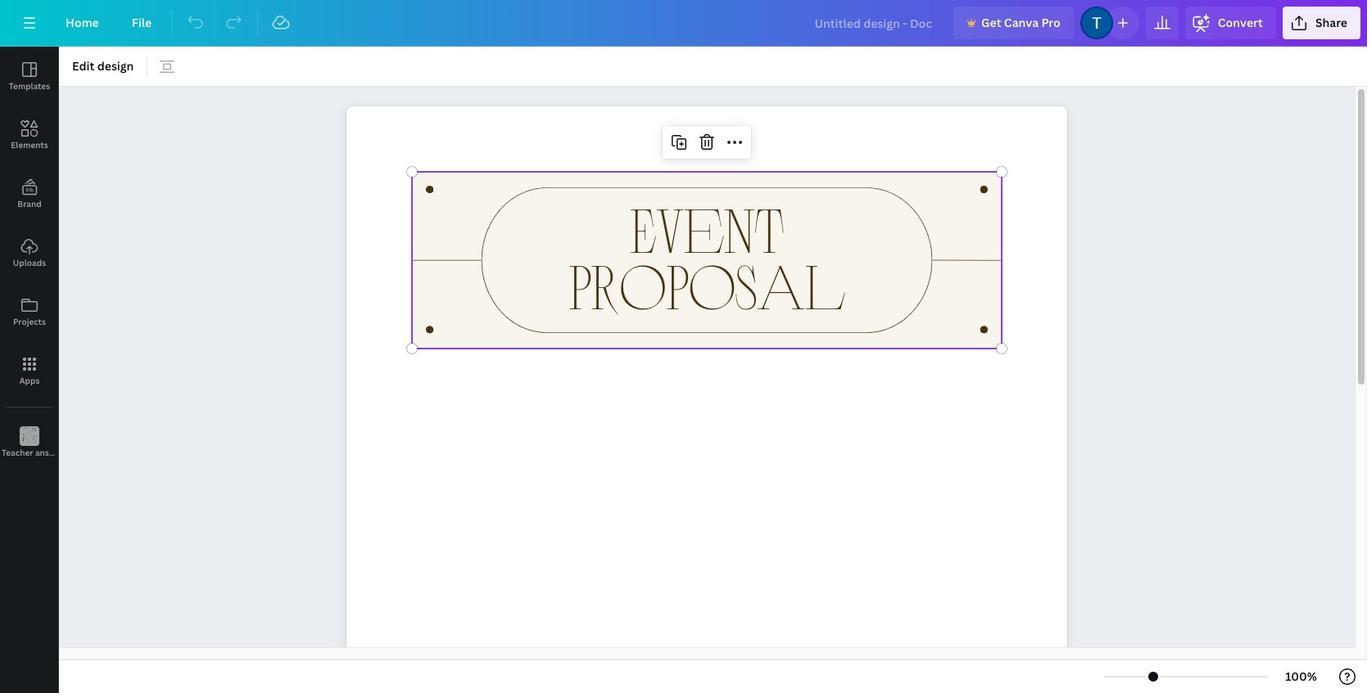 Task type: describe. For each thing, give the bounding box(es) containing it.
keys
[[66, 447, 83, 459]]

share
[[1315, 15, 1348, 30]]

event
[[630, 191, 784, 266]]

teacher
[[2, 447, 33, 459]]

Design title text field
[[802, 7, 947, 39]]

get
[[981, 15, 1001, 30]]

convert
[[1218, 15, 1263, 30]]

get canva pro
[[981, 15, 1061, 30]]

100%
[[1285, 669, 1317, 685]]

uploads button
[[0, 224, 59, 283]]

Event Proposal text field
[[347, 106, 1067, 694]]

proposal
[[569, 247, 845, 322]]

edit design button
[[66, 53, 140, 79]]

event proposal
[[569, 191, 845, 322]]

get canva pro button
[[954, 7, 1074, 39]]



Task type: vqa. For each thing, say whether or not it's contained in the screenshot.
'Page 1' image
no



Task type: locate. For each thing, give the bounding box(es) containing it.
home link
[[52, 7, 112, 39]]

;
[[28, 449, 31, 460]]

answer
[[35, 447, 64, 459]]

projects
[[13, 316, 46, 328]]

edit design
[[72, 58, 134, 74]]

brand
[[17, 198, 42, 210]]

file
[[132, 15, 152, 30]]

home
[[66, 15, 99, 30]]

pro
[[1042, 15, 1061, 30]]

elements button
[[0, 106, 59, 165]]

canva
[[1004, 15, 1039, 30]]

edit
[[72, 58, 95, 74]]

main menu bar
[[0, 0, 1367, 47]]

convert button
[[1185, 7, 1276, 39]]

templates
[[9, 80, 50, 92]]

uploads
[[13, 257, 46, 269]]

side panel tab list
[[0, 47, 83, 473]]

elements
[[11, 139, 48, 151]]

brand button
[[0, 165, 59, 224]]

apps button
[[0, 342, 59, 401]]

teacher answer keys
[[2, 447, 83, 459]]

file button
[[119, 7, 165, 39]]

design
[[97, 58, 134, 74]]

100% button
[[1275, 664, 1328, 691]]

templates button
[[0, 47, 59, 106]]

share button
[[1283, 7, 1361, 39]]

apps
[[19, 375, 40, 387]]

projects button
[[0, 283, 59, 342]]



